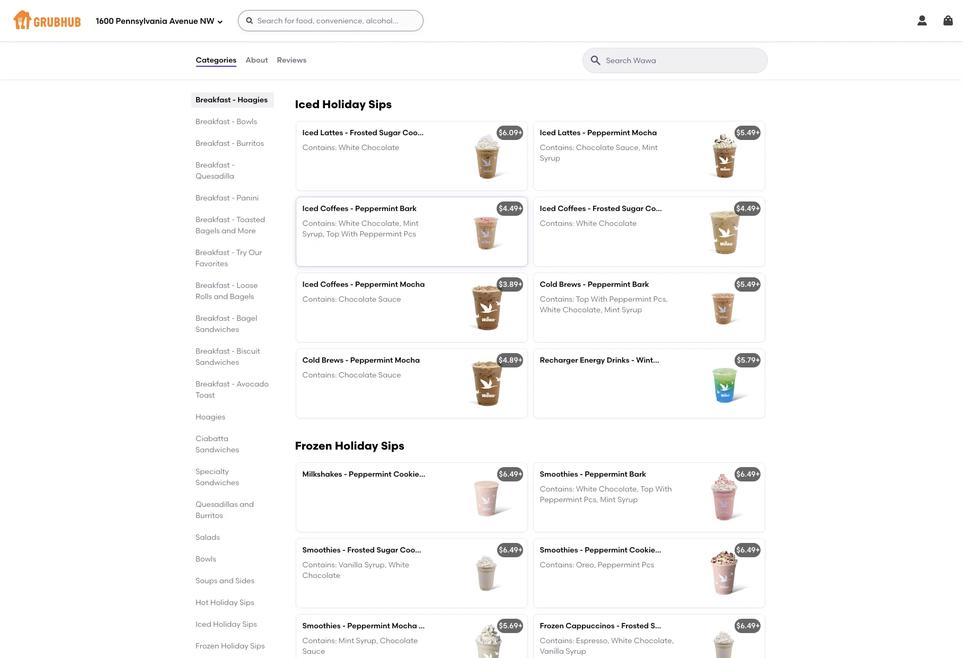 Task type: locate. For each thing, give the bounding box(es) containing it.
1 vertical spatial pcs
[[404, 230, 417, 239]]

breakfast up breakfast - burritos
[[195, 117, 230, 126]]

2 vertical spatial syrup,
[[356, 637, 378, 646]]

iced lattes - frosted sugar cookie
[[303, 128, 429, 137]]

0 vertical spatial brews
[[560, 280, 581, 289]]

frozen inside tab
[[195, 642, 219, 651]]

cream for milkshakes - peppermint cookies & cream
[[432, 470, 458, 479]]

0 vertical spatial iced holiday sips
[[295, 97, 392, 111]]

$4.49
[[499, 204, 519, 213], [737, 204, 756, 213]]

- inside the breakfast - loose rolls and bagels
[[232, 281, 235, 290]]

0 horizontal spatial burritos
[[195, 511, 223, 520]]

contains: for steamers - peppermint bark
[[303, 29, 337, 38]]

+ for smoothies - peppermint cookies & cream
[[756, 546, 761, 555]]

iced holiday sips up iced lattes - frosted sugar cookie at the left top
[[295, 97, 392, 111]]

peppermint inside contains: white chocolate, top with peppermint pcs, mint syrup
[[540, 496, 583, 505]]

mint inside contains: mint syrup, chocolate sauce
[[339, 637, 354, 646]]

chocolate down iced lattes - frosted sugar cookie at the left top
[[362, 143, 400, 152]]

lattes for chocolate
[[558, 128, 581, 137]]

1 vertical spatial burritos
[[195, 511, 223, 520]]

peppermint inside the contains: top with peppermint pcs, white chocolate, mint syrup
[[610, 295, 652, 304]]

smoothies for smoothies - peppermint cookies & cream
[[540, 546, 579, 555]]

0 vertical spatial &
[[425, 470, 431, 479]]

+ for cold brews - peppermint mocha
[[519, 356, 523, 365]]

0 vertical spatial cookies
[[394, 470, 423, 479]]

1 horizontal spatial $4.49
[[737, 204, 756, 213]]

sips
[[369, 97, 392, 111], [381, 439, 405, 452], [240, 598, 254, 607], [242, 620, 257, 629], [250, 642, 265, 651]]

chocolate down cold brews - peppermint mocha at the left bottom of the page
[[339, 371, 377, 380]]

1 vertical spatial brews
[[322, 356, 344, 365]]

burritos
[[236, 139, 264, 148], [195, 511, 223, 520]]

iced coffees - frosted sugar cookie image
[[686, 197, 765, 266]]

and right quesadillas
[[240, 500, 254, 509]]

frozen up milkshakes
[[295, 439, 332, 452]]

sips up milkshakes - peppermint cookies & cream
[[381, 439, 405, 452]]

and inside 'quesadillas and burritos'
[[240, 500, 254, 509]]

iced coffees - peppermint bark
[[303, 204, 417, 213]]

1 vertical spatial $5.49
[[737, 280, 756, 289]]

2 $4.49 from the left
[[737, 204, 756, 213]]

0 horizontal spatial brews
[[322, 356, 344, 365]]

pcs inside contains: white chocolate, top with peppermint pcs
[[347, 40, 359, 49]]

0 horizontal spatial iced holiday sips
[[195, 620, 257, 629]]

iced coffees - peppermint bark image
[[448, 197, 528, 266]]

sips down hot holiday sips tab
[[242, 620, 257, 629]]

contains: chocolate sauce for coffees
[[303, 295, 401, 304]]

hoagies up ciabatta
[[195, 413, 225, 422]]

0 vertical spatial frozen
[[295, 439, 332, 452]]

1 breakfast from the top
[[195, 95, 231, 105]]

syrup, down the iced coffees - peppermint bark
[[303, 230, 325, 239]]

0 horizontal spatial contains: white chocolate
[[303, 143, 400, 152]]

$4.89
[[499, 356, 519, 365]]

&
[[425, 470, 431, 479], [661, 546, 667, 555]]

syrup, inside contains: mint syrup, chocolate sauce
[[356, 637, 378, 646]]

1 vertical spatial frozen
[[540, 621, 564, 631]]

hot holiday sips tab
[[195, 597, 270, 608]]

2 $4.49 + from the left
[[737, 204, 761, 213]]

bark
[[389, 14, 406, 23], [400, 204, 417, 213], [633, 280, 650, 289], [630, 470, 647, 479]]

contains: inside contains: espresso, white chocolate, vanilla syrup
[[540, 637, 575, 646]]

syrup inside contains: chocolate sauce, mint syrup
[[540, 154, 561, 163]]

0 horizontal spatial $4.49 +
[[499, 204, 523, 213]]

0 vertical spatial pcs,
[[654, 295, 668, 304]]

$6.49 for cookie
[[500, 546, 519, 555]]

+ for smoothies - peppermint bark
[[756, 470, 761, 479]]

1 vertical spatial cookies
[[630, 546, 659, 555]]

breakfast up rolls
[[195, 281, 230, 290]]

1 vertical spatial cream
[[669, 546, 694, 555]]

bark up contains: white chocolate, top with peppermint pcs
[[389, 14, 406, 23]]

1 horizontal spatial brews
[[560, 280, 581, 289]]

smoothies up contains: white chocolate, top with peppermint pcs, mint syrup
[[540, 470, 579, 479]]

4 breakfast from the top
[[195, 161, 230, 170]]

syrup, down smoothies - frosted sugar cookie
[[365, 561, 387, 570]]

1 vertical spatial contains: chocolate sauce
[[303, 371, 401, 380]]

bowls tab
[[195, 554, 270, 565]]

7 breakfast from the top
[[195, 248, 230, 257]]

0 horizontal spatial pcs
[[347, 40, 359, 49]]

breakfast for breakfast - panini
[[195, 194, 230, 203]]

$5.49 for contains: top with peppermint pcs, white chocolate, mint syrup
[[737, 280, 756, 289]]

chocolate, for steamers - peppermint bark
[[362, 29, 402, 38]]

1 horizontal spatial contains: white chocolate
[[540, 219, 637, 228]]

syrup, inside "contains: white chocolate, mint syrup, top with peppermint pcs"
[[303, 230, 325, 239]]

1 $4.49 from the left
[[499, 204, 519, 213]]

2 vertical spatial frozen
[[195, 642, 219, 651]]

mint inside the contains: top with peppermint pcs, white chocolate, mint syrup
[[605, 306, 620, 315]]

holiday up milkshakes - peppermint cookies & cream
[[335, 439, 379, 452]]

frozen holiday sips up milkshakes
[[295, 439, 405, 452]]

$5.49 +
[[737, 128, 761, 137], [737, 280, 761, 289]]

burritos inside tab
[[236, 139, 264, 148]]

$6.49 + for sugar
[[737, 621, 761, 631]]

contains: chocolate sauce
[[303, 295, 401, 304], [303, 371, 401, 380]]

chocolate, down smoothies - peppermint bark
[[599, 485, 639, 494]]

contains: chocolate sauce down iced coffees - peppermint mocha
[[303, 295, 401, 304]]

0 horizontal spatial cookies
[[394, 470, 423, 479]]

breakfast inside the breakfast - loose rolls and bagels
[[195, 281, 230, 290]]

frozen down iced holiday sips tab
[[195, 642, 219, 651]]

iced lattes - frosted sugar cookie image
[[448, 121, 528, 190]]

contains: inside contains: white chocolate, top with peppermint pcs, mint syrup
[[540, 485, 575, 494]]

holiday down soups and sides
[[210, 598, 238, 607]]

breakfast for breakfast - loose rolls and bagels
[[195, 281, 230, 290]]

breakfast inside the breakfast - try our favorites
[[195, 248, 230, 257]]

white down "iced coffees - frosted sugar cookie"
[[577, 219, 598, 228]]

0 horizontal spatial lattes
[[320, 128, 343, 137]]

white down smoothies - peppermint bark
[[577, 485, 598, 494]]

+ for cold brews - peppermint bark
[[756, 280, 761, 289]]

and inside breakfast - toasted bagels and more
[[221, 227, 236, 236]]

breakfast
[[195, 95, 231, 105], [195, 117, 230, 126], [195, 139, 230, 148], [195, 161, 230, 170], [195, 194, 230, 203], [195, 215, 230, 224], [195, 248, 230, 257], [195, 281, 230, 290], [195, 314, 230, 323], [195, 347, 230, 356], [195, 380, 230, 389]]

white up recharger
[[540, 306, 561, 315]]

0 vertical spatial sauce
[[379, 295, 401, 304]]

white inside contains: white chocolate, top with peppermint pcs
[[339, 29, 360, 38]]

sips down sides on the left
[[240, 598, 254, 607]]

$5.69 +
[[500, 621, 523, 631]]

burritos down quesadillas
[[195, 511, 223, 520]]

magnifying glass icon image
[[590, 54, 602, 67]]

+ for iced coffees - peppermint bark
[[519, 204, 523, 213]]

breakfast - loose rolls and bagels
[[195, 281, 258, 301]]

svg image
[[917, 14, 929, 27], [943, 14, 955, 27], [245, 16, 254, 25]]

5 breakfast from the top
[[195, 194, 230, 203]]

top
[[403, 29, 417, 38], [327, 230, 340, 239], [576, 295, 590, 304], [641, 485, 654, 494]]

about button
[[245, 41, 269, 80]]

$6.49 + for &
[[737, 546, 761, 555]]

0 vertical spatial bagels
[[195, 227, 220, 236]]

0 horizontal spatial &
[[425, 470, 431, 479]]

smoothies for smoothies - peppermint mocha cream smoothie
[[303, 621, 341, 631]]

smoothies - peppermint cookies & cream image
[[686, 539, 765, 608]]

2 lattes from the left
[[558, 128, 581, 137]]

breakfast down rolls
[[195, 314, 230, 323]]

chocolate down smoothies - frosted sugar cookie
[[303, 571, 341, 580]]

contains: top with peppermint pcs, white chocolate, mint syrup
[[540, 295, 668, 315]]

bowls down the 'breakfast - hoagies' tab
[[236, 117, 257, 126]]

$6.49 + for cookie
[[500, 546, 523, 555]]

syrup inside contains: espresso, white chocolate, vanilla syrup
[[566, 647, 587, 656]]

8 breakfast from the top
[[195, 281, 230, 290]]

contains: inside "contains: white chocolate, mint syrup, top with peppermint pcs"
[[303, 219, 337, 228]]

bagels up favorites
[[195, 227, 220, 236]]

hoagies up breakfast - bowls tab
[[237, 95, 268, 105]]

0 vertical spatial cream
[[432, 470, 458, 479]]

coffees for iced coffees - peppermint mocha
[[320, 280, 349, 289]]

and right rolls
[[214, 292, 228, 301]]

categories button
[[195, 41, 237, 80]]

6 breakfast from the top
[[195, 215, 230, 224]]

1 horizontal spatial pcs,
[[654, 295, 668, 304]]

$4.49 + for iced coffees - frosted sugar cookie
[[737, 204, 761, 213]]

frozen holiday sips
[[295, 439, 405, 452], [195, 642, 265, 651]]

1 vertical spatial syrup,
[[365, 561, 387, 570]]

soups and sides tab
[[195, 576, 270, 587]]

frozen holiday sips down iced holiday sips tab
[[195, 642, 265, 651]]

holiday down iced holiday sips tab
[[221, 642, 248, 651]]

1 horizontal spatial cookies
[[630, 546, 659, 555]]

2 horizontal spatial pcs
[[642, 561, 655, 570]]

sips for iced holiday sips tab
[[242, 620, 257, 629]]

iced holiday sips down "hot holiday sips"
[[195, 620, 257, 629]]

holiday
[[323, 97, 366, 111], [335, 439, 379, 452], [210, 598, 238, 607], [213, 620, 240, 629], [221, 642, 248, 651]]

breakfast inside breakfast - quesadilla
[[195, 161, 230, 170]]

burritos down breakfast - bowls tab
[[236, 139, 264, 148]]

recharger energy drinks - winter blues (blue raspberry, vanilla)
[[540, 356, 773, 365]]

holiday inside tab
[[213, 620, 240, 629]]

top inside contains: white chocolate, top with peppermint pcs
[[403, 29, 417, 38]]

breakfast down breakfast - bowls
[[195, 139, 230, 148]]

breakfast down breakfast - panini
[[195, 215, 230, 224]]

holiday up iced lattes - frosted sugar cookie at the left top
[[323, 97, 366, 111]]

0 vertical spatial contains: chocolate sauce
[[303, 295, 401, 304]]

mocha for iced coffees - peppermint mocha
[[400, 280, 425, 289]]

1 vertical spatial hoagies
[[195, 413, 225, 422]]

milkshakes
[[303, 470, 342, 479]]

white down the iced coffees - peppermint bark
[[339, 219, 360, 228]]

bagels inside breakfast - toasted bagels and more
[[195, 227, 220, 236]]

- inside the breakfast - try our favorites
[[232, 248, 235, 257]]

breakfast - bagel sandwiches tab
[[195, 313, 270, 335]]

contains: for smoothies - peppermint mocha cream smoothie
[[303, 637, 337, 646]]

sandwiches up breakfast - biscuit sandwiches
[[195, 325, 239, 334]]

chocolate down iced lattes - peppermint mocha
[[577, 143, 615, 152]]

sauce inside contains: mint syrup, chocolate sauce
[[303, 647, 325, 656]]

0 horizontal spatial $4.49
[[499, 204, 519, 213]]

white down steamers - peppermint bark
[[339, 29, 360, 38]]

breakfast - burritos
[[195, 139, 264, 148]]

breakfast for breakfast - toasted bagels and more
[[195, 215, 230, 224]]

sandwiches up breakfast - avocado toast
[[195, 358, 239, 367]]

1 vertical spatial $5.49 +
[[737, 280, 761, 289]]

bagel
[[236, 314, 257, 323]]

burritos inside 'quesadillas and burritos'
[[195, 511, 223, 520]]

$5.49
[[737, 128, 756, 137], [737, 280, 756, 289]]

breakfast up 'toast' at the bottom left
[[195, 380, 230, 389]]

+ for iced coffees - frosted sugar cookie
[[756, 204, 761, 213]]

cream for smoothies - peppermint cookies & cream
[[669, 546, 694, 555]]

1 horizontal spatial lattes
[[558, 128, 581, 137]]

bark up "contains: white chocolate, mint syrup, top with peppermint pcs"
[[400, 204, 417, 213]]

0 horizontal spatial svg image
[[245, 16, 254, 25]]

$6.49 +
[[500, 470, 523, 479], [737, 470, 761, 479], [500, 546, 523, 555], [737, 546, 761, 555], [737, 621, 761, 631]]

breakfast - burritos tab
[[195, 138, 270, 149]]

nw
[[200, 16, 215, 26]]

peppermint
[[344, 14, 387, 23], [303, 40, 345, 49], [588, 128, 631, 137], [355, 204, 398, 213], [360, 230, 402, 239], [355, 280, 398, 289], [588, 280, 631, 289], [610, 295, 652, 304], [351, 356, 393, 365], [349, 470, 392, 479], [585, 470, 628, 479], [540, 496, 583, 505], [585, 546, 628, 555], [598, 561, 641, 570], [348, 621, 390, 631]]

0 horizontal spatial frozen
[[195, 642, 219, 651]]

1600 pennsylvania avenue nw
[[96, 16, 215, 26]]

white down smoothies - frosted sugar cookie
[[389, 561, 410, 570]]

0 vertical spatial syrup,
[[303, 230, 325, 239]]

$6.09 +
[[499, 128, 523, 137]]

$3.89 +
[[499, 280, 523, 289]]

1 $5.49 from the top
[[737, 128, 756, 137]]

hoagies
[[237, 95, 268, 105], [195, 413, 225, 422]]

0 vertical spatial contains: white chocolate
[[303, 143, 400, 152]]

1 vertical spatial bagels
[[230, 292, 254, 301]]

contains: inside the contains: top with peppermint pcs, white chocolate, mint syrup
[[540, 295, 575, 304]]

toasted
[[236, 215, 265, 224]]

contains:
[[303, 29, 337, 38], [303, 143, 337, 152], [540, 143, 575, 152], [303, 219, 337, 228], [540, 219, 575, 228], [303, 295, 337, 304], [540, 295, 575, 304], [303, 371, 337, 380], [540, 485, 575, 494], [303, 561, 337, 570], [540, 561, 575, 570], [303, 637, 337, 646], [540, 637, 575, 646]]

0 horizontal spatial pcs,
[[584, 496, 599, 505]]

mint
[[643, 143, 658, 152], [403, 219, 419, 228], [605, 306, 620, 315], [601, 496, 616, 505], [339, 637, 354, 646]]

0 horizontal spatial vanilla
[[339, 561, 363, 570]]

smoothies - peppermint mocha cream smoothie
[[303, 621, 481, 631]]

$6.49 for &
[[737, 546, 756, 555]]

lattes
[[320, 128, 343, 137], [558, 128, 581, 137]]

2 $5.49 + from the top
[[737, 280, 761, 289]]

2 vertical spatial sauce
[[303, 647, 325, 656]]

cookies for smoothies - peppermint cookies & cream
[[630, 546, 659, 555]]

frozen cappuccinos - frosted sugar cookie
[[540, 621, 700, 631]]

breakfast up favorites
[[195, 248, 230, 257]]

sips down iced holiday sips tab
[[250, 642, 265, 651]]

1 lattes from the left
[[320, 128, 343, 137]]

1 horizontal spatial cold
[[540, 280, 558, 289]]

0 vertical spatial frozen holiday sips
[[295, 439, 405, 452]]

11 breakfast from the top
[[195, 380, 230, 389]]

1 horizontal spatial frozen
[[295, 439, 332, 452]]

iced lattes - peppermint mocha
[[540, 128, 658, 137]]

1 vertical spatial pcs,
[[584, 496, 599, 505]]

cream
[[432, 470, 458, 479], [669, 546, 694, 555], [419, 621, 444, 631]]

1 vertical spatial &
[[661, 546, 667, 555]]

pcs, inside the contains: top with peppermint pcs, white chocolate, mint syrup
[[654, 295, 668, 304]]

1 vertical spatial bowls
[[195, 555, 216, 564]]

& for smoothies - peppermint cookies & cream
[[661, 546, 667, 555]]

0 vertical spatial cold
[[540, 280, 558, 289]]

0 horizontal spatial bagels
[[195, 227, 220, 236]]

breakfast inside breakfast - avocado toast
[[195, 380, 230, 389]]

breakfast - loose rolls and bagels tab
[[195, 280, 270, 302]]

smoothies for smoothies - peppermint bark
[[540, 470, 579, 479]]

1 horizontal spatial frozen holiday sips
[[295, 439, 405, 452]]

iced for iced lattes - peppermint mocha
[[540, 128, 556, 137]]

sugar
[[379, 128, 401, 137], [622, 204, 644, 213], [377, 546, 399, 555], [651, 621, 673, 631]]

1 $5.49 + from the top
[[737, 128, 761, 137]]

holiday for frozen holiday sips tab
[[221, 642, 248, 651]]

syrup, for peppermint
[[356, 637, 378, 646]]

sips inside tab
[[242, 620, 257, 629]]

cookies for milkshakes - peppermint cookies & cream
[[394, 470, 423, 479]]

2 sandwiches from the top
[[195, 358, 239, 367]]

contains: inside contains: white chocolate, top with peppermint pcs
[[303, 29, 337, 38]]

frozen left cappuccinos
[[540, 621, 564, 631]]

cold brews - peppermint bark image
[[686, 273, 765, 342]]

chocolate, inside contains: white chocolate, top with peppermint pcs
[[362, 29, 402, 38]]

syrup,
[[303, 230, 325, 239], [365, 561, 387, 570], [356, 637, 378, 646]]

2 contains: chocolate sauce from the top
[[303, 371, 401, 380]]

0 horizontal spatial frozen holiday sips
[[195, 642, 265, 651]]

1600
[[96, 16, 114, 26]]

bagels down loose
[[230, 292, 254, 301]]

coffees for iced coffees - frosted sugar cookie
[[558, 204, 586, 213]]

- inside breakfast - bagel sandwiches
[[232, 314, 235, 323]]

white inside contains: vanilla syrup, white chocolate
[[389, 561, 410, 570]]

contains: for iced coffees - peppermint mocha
[[303, 295, 337, 304]]

9 breakfast from the top
[[195, 314, 230, 323]]

pcs,
[[654, 295, 668, 304], [584, 496, 599, 505]]

3 breakfast from the top
[[195, 139, 230, 148]]

smoothies - frosted sugar cookie image
[[448, 539, 528, 608]]

2 breakfast from the top
[[195, 117, 230, 126]]

1 horizontal spatial bagels
[[230, 292, 254, 301]]

$4.49 +
[[499, 204, 523, 213], [737, 204, 761, 213]]

chocolate,
[[362, 29, 402, 38], [362, 219, 402, 228], [563, 306, 603, 315], [599, 485, 639, 494], [634, 637, 674, 646]]

1 horizontal spatial $4.49 +
[[737, 204, 761, 213]]

bagels
[[195, 227, 220, 236], [230, 292, 254, 301]]

winter
[[637, 356, 661, 365]]

white inside contains: white chocolate, top with peppermint pcs, mint syrup
[[577, 485, 598, 494]]

- inside breakfast - biscuit sandwiches
[[232, 347, 235, 356]]

0 vertical spatial pcs
[[347, 40, 359, 49]]

- inside breakfast - avocado toast
[[232, 380, 235, 389]]

contains: white chocolate down "iced coffees - frosted sugar cookie"
[[540, 219, 637, 228]]

contains: inside contains: chocolate sauce, mint syrup
[[540, 143, 575, 152]]

pcs, inside contains: white chocolate, top with peppermint pcs, mint syrup
[[584, 496, 599, 505]]

smoothies up oreo,
[[540, 546, 579, 555]]

holiday down "hot holiday sips"
[[213, 620, 240, 629]]

cookie for iced coffees - frosted sugar cookie
[[646, 204, 672, 213]]

chocolate, inside contains: white chocolate, top with peppermint pcs, mint syrup
[[599, 485, 639, 494]]

smoothies - peppermint mocha cream smoothie image
[[448, 615, 528, 658]]

1 horizontal spatial pcs
[[404, 230, 417, 239]]

contains: chocolate sauce down cold brews - peppermint mocha at the left bottom of the page
[[303, 371, 401, 380]]

breakfast - hoagies tab
[[195, 94, 270, 106]]

coffees
[[320, 204, 349, 213], [558, 204, 586, 213], [320, 280, 349, 289]]

1 vertical spatial iced holiday sips
[[195, 620, 257, 629]]

contains: for smoothies - frosted sugar cookie
[[303, 561, 337, 570]]

syrup, inside contains: vanilla syrup, white chocolate
[[365, 561, 387, 570]]

1 sandwiches from the top
[[195, 325, 239, 334]]

1 $4.49 + from the left
[[499, 204, 523, 213]]

chocolate, down cold brews - peppermint bark
[[563, 306, 603, 315]]

contains: inside contains: vanilla syrup, white chocolate
[[303, 561, 337, 570]]

1 contains: chocolate sauce from the top
[[303, 295, 401, 304]]

sauce for cold brews - peppermint mocha
[[379, 371, 401, 380]]

oreo,
[[577, 561, 596, 570]]

cold
[[540, 280, 558, 289], [303, 356, 320, 365]]

iced
[[295, 97, 320, 111], [303, 128, 319, 137], [540, 128, 556, 137], [303, 204, 319, 213], [540, 204, 556, 213], [303, 280, 319, 289], [195, 620, 211, 629]]

white inside contains: espresso, white chocolate, vanilla syrup
[[612, 637, 633, 646]]

contains: white chocolate down iced lattes - frosted sugar cookie at the left top
[[303, 143, 400, 152]]

contains: for iced coffees - frosted sugar cookie
[[540, 219, 575, 228]]

sauce
[[379, 295, 401, 304], [379, 371, 401, 380], [303, 647, 325, 656]]

breakfast - quesadilla
[[195, 161, 235, 181]]

-
[[339, 14, 342, 23], [233, 95, 236, 105], [232, 117, 235, 126], [345, 128, 348, 137], [583, 128, 586, 137], [232, 139, 235, 148], [232, 161, 235, 170], [232, 194, 235, 203], [351, 204, 354, 213], [588, 204, 591, 213], [232, 215, 235, 224], [232, 248, 235, 257], [351, 280, 354, 289], [583, 280, 586, 289], [232, 281, 235, 290], [232, 314, 235, 323], [232, 347, 235, 356], [346, 356, 349, 365], [632, 356, 635, 365], [232, 380, 235, 389], [344, 470, 347, 479], [580, 470, 584, 479], [343, 546, 346, 555], [580, 546, 584, 555], [343, 621, 346, 631], [617, 621, 620, 631]]

bowls up soups
[[195, 555, 216, 564]]

mocha for cold brews - peppermint mocha
[[395, 356, 420, 365]]

breakfast - toasted bagels and more tab
[[195, 214, 270, 237]]

sauce,
[[616, 143, 641, 152]]

breakfast down quesadilla
[[195, 194, 230, 203]]

quesadilla
[[195, 172, 234, 181]]

iced inside iced holiday sips tab
[[195, 620, 211, 629]]

and left sides on the left
[[219, 577, 234, 586]]

- inside breakfast - quesadilla
[[232, 161, 235, 170]]

smoothies up contains: mint syrup, chocolate sauce
[[303, 621, 341, 631]]

1 horizontal spatial bowls
[[236, 117, 257, 126]]

white inside "contains: white chocolate, mint syrup, top with peppermint pcs"
[[339, 219, 360, 228]]

1 horizontal spatial burritos
[[236, 139, 264, 148]]

2 horizontal spatial frozen
[[540, 621, 564, 631]]

contains: for smoothies - peppermint bark
[[540, 485, 575, 494]]

contains: for iced lattes - peppermint mocha
[[540, 143, 575, 152]]

iced coffees - peppermint mocha image
[[448, 273, 528, 342]]

syrup, down smoothies - peppermint mocha cream smoothie on the left bottom of the page
[[356, 637, 378, 646]]

breakfast inside breakfast - bagel sandwiches
[[195, 314, 230, 323]]

0 vertical spatial $5.49
[[737, 128, 756, 137]]

breakfast - avocado toast tab
[[195, 379, 270, 401]]

sandwiches down 'specialty'
[[195, 479, 239, 488]]

1 vertical spatial cold
[[303, 356, 320, 365]]

specialty sandwiches tab
[[195, 466, 270, 489]]

sugar for iced lattes - frosted sugar cookie
[[379, 128, 401, 137]]

0 vertical spatial burritos
[[236, 139, 264, 148]]

chocolate, inside "contains: white chocolate, mint syrup, top with peppermint pcs"
[[362, 219, 402, 228]]

sides
[[235, 577, 254, 586]]

Search Wawa search field
[[606, 56, 765, 66]]

with inside contains: white chocolate, top with peppermint pcs, mint syrup
[[656, 485, 673, 494]]

brews
[[560, 280, 581, 289], [322, 356, 344, 365]]

+
[[519, 128, 523, 137], [756, 128, 761, 137], [519, 204, 523, 213], [756, 204, 761, 213], [519, 280, 523, 289], [756, 280, 761, 289], [519, 356, 523, 365], [756, 356, 761, 365], [519, 470, 523, 479], [756, 470, 761, 479], [519, 546, 523, 555], [756, 546, 761, 555], [519, 621, 523, 631], [756, 621, 761, 631]]

smoothies up contains: vanilla syrup, white chocolate
[[303, 546, 341, 555]]

1 vertical spatial sauce
[[379, 371, 401, 380]]

contains: vanilla syrup, white chocolate
[[303, 561, 410, 580]]

bark up contains: white chocolate, top with peppermint pcs, mint syrup
[[630, 470, 647, 479]]

sandwiches down ciabatta
[[195, 446, 239, 455]]

0 vertical spatial bowls
[[236, 117, 257, 126]]

1 horizontal spatial &
[[661, 546, 667, 555]]

chocolate, down steamers - peppermint bark
[[362, 29, 402, 38]]

vanilla inside contains: espresso, white chocolate, vanilla syrup
[[540, 647, 564, 656]]

breakfast up quesadilla
[[195, 161, 230, 170]]

brews for top
[[560, 280, 581, 289]]

breakfast inside breakfast - biscuit sandwiches
[[195, 347, 230, 356]]

0 vertical spatial $5.49 +
[[737, 128, 761, 137]]

breakfast - bagel sandwiches
[[195, 314, 257, 334]]

1 vertical spatial contains: white chocolate
[[540, 219, 637, 228]]

$4.49 + for iced coffees - peppermint bark
[[499, 204, 523, 213]]

brews for chocolate
[[322, 356, 344, 365]]

+ for smoothies - peppermint mocha cream smoothie
[[519, 621, 523, 631]]

white down iced lattes - frosted sugar cookie at the left top
[[339, 143, 360, 152]]

1 vertical spatial frozen holiday sips
[[195, 642, 265, 651]]

soups
[[195, 577, 217, 586]]

holiday blend coffee - holiday blend image
[[686, 7, 765, 76]]

cold brews - peppermint bark
[[540, 280, 650, 289]]

smoothies - frosted sugar cookie
[[303, 546, 426, 555]]

contains: espresso, white chocolate, vanilla syrup
[[540, 637, 674, 656]]

and left more on the top left of the page
[[221, 227, 236, 236]]

contains: inside contains: mint syrup, chocolate sauce
[[303, 637, 337, 646]]

10 breakfast from the top
[[195, 347, 230, 356]]

chocolate down smoothies - peppermint mocha cream smoothie on the left bottom of the page
[[380, 637, 418, 646]]

white down frozen cappuccinos - frosted sugar cookie at the right of the page
[[612, 637, 633, 646]]

0 vertical spatial vanilla
[[339, 561, 363, 570]]

2 $5.49 from the top
[[737, 280, 756, 289]]

0 horizontal spatial cold
[[303, 356, 320, 365]]

1 vertical spatial vanilla
[[540, 647, 564, 656]]

1 horizontal spatial vanilla
[[540, 647, 564, 656]]

contains: white chocolate for lattes
[[303, 143, 400, 152]]

breakfast down breakfast - bagel sandwiches
[[195, 347, 230, 356]]

1 horizontal spatial hoagies
[[237, 95, 268, 105]]

iced holiday sips tab
[[195, 619, 270, 630]]

ciabatta sandwiches
[[195, 434, 239, 455]]

chocolate, down frozen cappuccinos - frosted sugar cookie at the right of the page
[[634, 637, 674, 646]]

breakfast inside breakfast - toasted bagels and more
[[195, 215, 230, 224]]

breakfast - try our favorites tab
[[195, 247, 270, 269]]

breakfast up breakfast - bowls
[[195, 95, 231, 105]]

chocolate, down the iced coffees - peppermint bark
[[362, 219, 402, 228]]

cookie
[[403, 128, 429, 137], [646, 204, 672, 213], [400, 546, 426, 555], [675, 621, 700, 631]]

0 horizontal spatial bowls
[[195, 555, 216, 564]]



Task type: describe. For each thing, give the bounding box(es) containing it.
chocolate inside contains: mint syrup, chocolate sauce
[[380, 637, 418, 646]]

- inside breakfast - toasted bagels and more
[[232, 215, 235, 224]]

drinks
[[607, 356, 630, 365]]

white inside the contains: top with peppermint pcs, white chocolate, mint syrup
[[540, 306, 561, 315]]

+ for frozen cappuccinos - frosted sugar cookie
[[756, 621, 761, 631]]

with inside the contains: top with peppermint pcs, white chocolate, mint syrup
[[591, 295, 608, 304]]

frosted for frozen cappuccinos - frosted sugar cookie
[[622, 621, 649, 631]]

iced for iced coffees - frosted sugar cookie
[[540, 204, 556, 213]]

hot holiday sips
[[195, 598, 254, 607]]

ciabatta
[[195, 434, 228, 443]]

reviews
[[277, 56, 307, 65]]

panini
[[236, 194, 259, 203]]

4 sandwiches from the top
[[195, 479, 239, 488]]

breakfast - biscuit sandwiches
[[195, 347, 260, 367]]

quesadillas and burritos
[[195, 500, 254, 520]]

contains: oreo, peppermint pcs
[[540, 561, 655, 570]]

$5.79
[[738, 356, 756, 365]]

breakfast for breakfast - biscuit sandwiches
[[195, 347, 230, 356]]

cookie for iced lattes - frosted sugar cookie
[[403, 128, 429, 137]]

breakfast - toasted bagels and more
[[195, 215, 265, 236]]

vanilla)
[[745, 356, 773, 365]]

avenue
[[169, 16, 198, 26]]

sips for hot holiday sips tab
[[240, 598, 254, 607]]

frozen cappuccinos - frosted sugar cookie image
[[686, 615, 765, 658]]

$6.09
[[499, 128, 519, 137]]

smoothies - peppermint bark image
[[686, 463, 765, 532]]

raspberry,
[[704, 356, 744, 365]]

breakfast for breakfast - hoagies
[[195, 95, 231, 105]]

frosted for iced coffees - frosted sugar cookie
[[593, 204, 621, 213]]

chocolate, inside the contains: top with peppermint pcs, white chocolate, mint syrup
[[563, 306, 603, 315]]

chocolate down "iced coffees - frosted sugar cookie"
[[599, 219, 637, 228]]

iced lattes - peppermint mocha image
[[686, 121, 765, 190]]

avocado
[[236, 380, 269, 389]]

frozen holiday sips tab
[[195, 641, 270, 652]]

sips for frozen holiday sips tab
[[250, 642, 265, 651]]

with inside "contains: white chocolate, mint syrup, top with peppermint pcs"
[[342, 230, 358, 239]]

pennsylvania
[[116, 16, 167, 26]]

chocolate inside contains: chocolate sauce, mint syrup
[[577, 143, 615, 152]]

breakfast for breakfast - try our favorites
[[195, 248, 230, 257]]

1 horizontal spatial iced holiday sips
[[295, 97, 392, 111]]

iced coffees - peppermint mocha
[[303, 280, 425, 289]]

main navigation navigation
[[0, 0, 964, 41]]

sauce for iced coffees - peppermint mocha
[[379, 295, 401, 304]]

contains: for smoothies - peppermint cookies & cream
[[540, 561, 575, 570]]

try
[[236, 248, 247, 257]]

peppermint inside contains: white chocolate, top with peppermint pcs
[[303, 40, 345, 49]]

contains: for cold brews - peppermint mocha
[[303, 371, 337, 380]]

cold for cold brews - peppermint mocha
[[303, 356, 320, 365]]

toast
[[195, 391, 215, 400]]

+ for iced lattes - peppermint mocha
[[756, 128, 761, 137]]

breakfast - avocado toast
[[195, 380, 269, 400]]

breakfast - biscuit sandwiches tab
[[195, 346, 270, 368]]

syrup, for frosted
[[365, 561, 387, 570]]

+ for iced lattes - frosted sugar cookie
[[519, 128, 523, 137]]

contains: white chocolate for coffees
[[540, 219, 637, 228]]

about
[[246, 56, 268, 65]]

sandwiches inside breakfast - bagel sandwiches
[[195, 325, 239, 334]]

smoothies for smoothies - frosted sugar cookie
[[303, 546, 341, 555]]

iced for iced lattes - frosted sugar cookie
[[303, 128, 319, 137]]

iced for iced coffees - peppermint mocha
[[303, 280, 319, 289]]

$6.49 for sugar
[[737, 621, 756, 631]]

with inside contains: white chocolate, top with peppermint pcs
[[418, 29, 435, 38]]

mint inside contains: white chocolate, top with peppermint pcs, mint syrup
[[601, 496, 616, 505]]

holiday for hot holiday sips tab
[[210, 598, 238, 607]]

breakfast for breakfast - avocado toast
[[195, 380, 230, 389]]

breakfast for breakfast - bagel sandwiches
[[195, 314, 230, 323]]

milkshakes - peppermint cookies & cream
[[303, 470, 458, 479]]

and inside tab
[[219, 577, 234, 586]]

categories
[[196, 56, 237, 65]]

chocolate, for iced coffees - peppermint bark
[[362, 219, 402, 228]]

iced for iced coffees - peppermint bark
[[303, 204, 319, 213]]

contains: chocolate sauce, mint syrup
[[540, 143, 658, 163]]

$3.89
[[499, 280, 519, 289]]

$5.49 + for contains: chocolate sauce, mint syrup
[[737, 128, 761, 137]]

breakfast - quesadilla tab
[[195, 160, 270, 182]]

salads tab
[[195, 532, 270, 543]]

pcs inside "contains: white chocolate, mint syrup, top with peppermint pcs"
[[404, 230, 417, 239]]

$4.49 for iced coffees - peppermint bark
[[499, 204, 519, 213]]

cold for cold brews - peppermint bark
[[540, 280, 558, 289]]

0 vertical spatial hoagies
[[237, 95, 268, 105]]

breakfast - panini tab
[[195, 193, 270, 204]]

quesadillas
[[195, 500, 238, 509]]

iced holiday sips inside tab
[[195, 620, 257, 629]]

coffees for iced coffees - peppermint bark
[[320, 204, 349, 213]]

breakfast for breakfast - burritos
[[195, 139, 230, 148]]

lattes for white
[[320, 128, 343, 137]]

$5.79 +
[[738, 356, 761, 365]]

steamers - peppermint bark
[[303, 14, 406, 23]]

contains: for frozen cappuccinos - frosted sugar cookie
[[540, 637, 575, 646]]

syrup inside the contains: top with peppermint pcs, white chocolate, mint syrup
[[622, 306, 643, 315]]

2 vertical spatial cream
[[419, 621, 444, 631]]

peppermint inside "contains: white chocolate, mint syrup, top with peppermint pcs"
[[360, 230, 402, 239]]

contains: white chocolate, top with peppermint pcs
[[303, 29, 435, 49]]

$5.69
[[500, 621, 519, 631]]

cookie for frozen cappuccinos - frosted sugar cookie
[[675, 621, 700, 631]]

syrup inside contains: white chocolate, top with peppermint pcs, mint syrup
[[618, 496, 638, 505]]

burritos for breakfast - burritos
[[236, 139, 264, 148]]

mint inside "contains: white chocolate, mint syrup, top with peppermint pcs"
[[403, 219, 419, 228]]

breakfast - hoagies
[[195, 95, 268, 105]]

energy
[[580, 356, 606, 365]]

steamers
[[303, 14, 337, 23]]

specialty
[[195, 467, 229, 476]]

+ for smoothies - frosted sugar cookie
[[519, 546, 523, 555]]

hot
[[195, 598, 208, 607]]

reviews button
[[277, 41, 307, 80]]

mocha for iced lattes - peppermint mocha
[[632, 128, 658, 137]]

soups and sides
[[195, 577, 254, 586]]

contains: for iced lattes - frosted sugar cookie
[[303, 143, 337, 152]]

frosted for iced lattes - frosted sugar cookie
[[350, 128, 378, 137]]

$4.49 for iced coffees - frosted sugar cookie
[[737, 204, 756, 213]]

sugar for frozen cappuccinos - frosted sugar cookie
[[651, 621, 673, 631]]

3 sandwiches from the top
[[195, 446, 239, 455]]

(blue
[[684, 356, 703, 365]]

+ for iced coffees - peppermint mocha
[[519, 280, 523, 289]]

more
[[238, 227, 256, 236]]

recharger energy drinks - winter blues (blue raspberry, vanilla) image
[[686, 349, 765, 418]]

ciabatta sandwiches tab
[[195, 433, 270, 456]]

burritos for quesadillas and burritos
[[195, 511, 223, 520]]

breakfast for breakfast - quesadilla
[[195, 161, 230, 170]]

bagels inside the breakfast - loose rolls and bagels
[[230, 292, 254, 301]]

blues
[[663, 356, 682, 365]]

breakfast - panini
[[195, 194, 259, 203]]

Search for food, convenience, alcohol... search field
[[238, 10, 424, 31]]

& for milkshakes - peppermint cookies & cream
[[425, 470, 431, 479]]

cold brews - peppermint mocha image
[[448, 349, 528, 418]]

$5.49 + for contains: top with peppermint pcs, white chocolate, mint syrup
[[737, 280, 761, 289]]

favorites
[[195, 259, 228, 268]]

sugar for iced coffees - frosted sugar cookie
[[622, 204, 644, 213]]

contains: for cold brews - peppermint bark
[[540, 295, 575, 304]]

contains: for iced coffees - peppermint bark
[[303, 219, 337, 228]]

smoothies - peppermint bark
[[540, 470, 647, 479]]

vanilla inside contains: vanilla syrup, white chocolate
[[339, 561, 363, 570]]

smoothies - peppermint cookies & cream
[[540, 546, 694, 555]]

breakfast - bowls
[[195, 117, 257, 126]]

our
[[249, 248, 262, 257]]

quesadillas and burritos tab
[[195, 499, 270, 521]]

breakfast - try our favorites
[[195, 248, 262, 268]]

iced coffees - frosted sugar cookie
[[540, 204, 672, 213]]

breakfast for breakfast - bowls
[[195, 117, 230, 126]]

holiday for iced holiday sips tab
[[213, 620, 240, 629]]

breakfast - bowls tab
[[195, 116, 270, 127]]

espresso,
[[577, 637, 610, 646]]

top inside "contains: white chocolate, mint syrup, top with peppermint pcs"
[[327, 230, 340, 239]]

salads
[[195, 533, 220, 542]]

specialty sandwiches
[[195, 467, 239, 488]]

chocolate down iced coffees - peppermint mocha
[[339, 295, 377, 304]]

and inside the breakfast - loose rolls and bagels
[[214, 292, 228, 301]]

milkshakes - peppermint cookies & cream image
[[448, 463, 528, 532]]

contains: white chocolate, mint syrup, top with peppermint pcs
[[303, 219, 419, 239]]

sandwiches inside breakfast - biscuit sandwiches
[[195, 358, 239, 367]]

contains: chocolate sauce for brews
[[303, 371, 401, 380]]

smoothie
[[446, 621, 481, 631]]

frozen holiday sips inside tab
[[195, 642, 265, 651]]

loose
[[236, 281, 258, 290]]

top inside contains: white chocolate, top with peppermint pcs, mint syrup
[[641, 485, 654, 494]]

hoagies tab
[[195, 412, 270, 423]]

chocolate, for smoothies - peppermint bark
[[599, 485, 639, 494]]

cold brews - peppermint mocha
[[303, 356, 420, 365]]

cappuccinos
[[566, 621, 615, 631]]

top inside the contains: top with peppermint pcs, white chocolate, mint syrup
[[576, 295, 590, 304]]

mint inside contains: chocolate sauce, mint syrup
[[643, 143, 658, 152]]

svg image
[[217, 18, 223, 25]]

contains: white chocolate, top with peppermint pcs, mint syrup
[[540, 485, 673, 505]]

recharger
[[540, 356, 579, 365]]

2 horizontal spatial svg image
[[943, 14, 955, 27]]

contains: mint syrup, chocolate sauce
[[303, 637, 418, 656]]

sips up iced lattes - frosted sugar cookie at the left top
[[369, 97, 392, 111]]

$5.49 for contains: chocolate sauce, mint syrup
[[737, 128, 756, 137]]

biscuit
[[236, 347, 260, 356]]

chocolate, inside contains: espresso, white chocolate, vanilla syrup
[[634, 637, 674, 646]]

$4.89 +
[[499, 356, 523, 365]]

steamers - peppermint bark image
[[448, 7, 528, 76]]

bark up the contains: top with peppermint pcs, white chocolate, mint syrup
[[633, 280, 650, 289]]

2 vertical spatial pcs
[[642, 561, 655, 570]]

rolls
[[195, 292, 212, 301]]

1 horizontal spatial svg image
[[917, 14, 929, 27]]

0 horizontal spatial hoagies
[[195, 413, 225, 422]]

chocolate inside contains: vanilla syrup, white chocolate
[[303, 571, 341, 580]]



Task type: vqa. For each thing, say whether or not it's contained in the screenshot.
Holiday
yes



